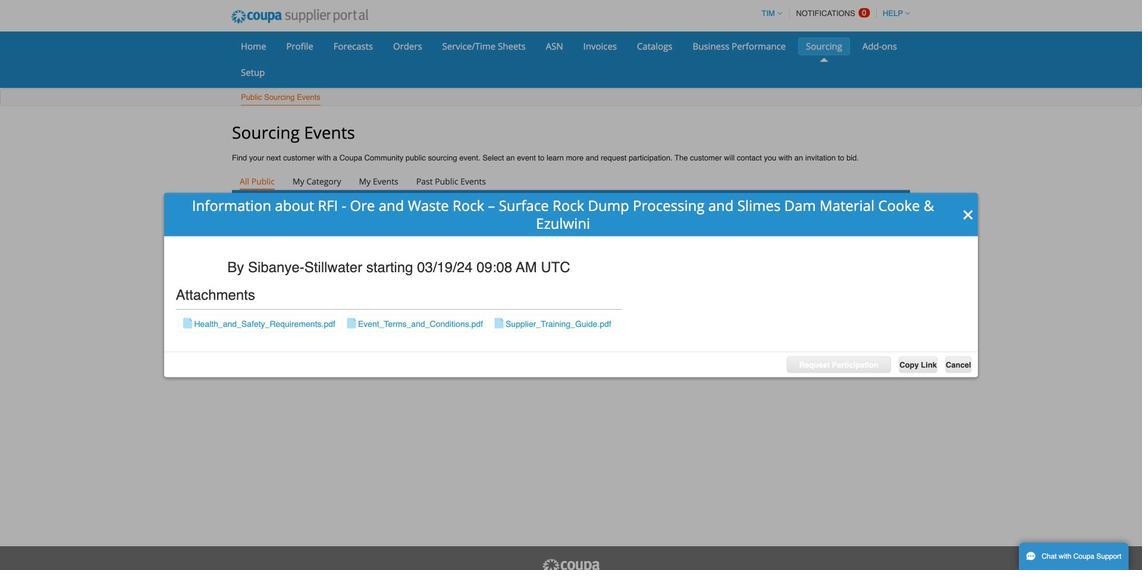 Task type: vqa. For each thing, say whether or not it's contained in the screenshot.
'Business'
no



Task type: describe. For each thing, give the bounding box(es) containing it.
Search text field
[[823, 193, 906, 210]]

clear filter image
[[362, 215, 372, 225]]

information about rfi - ore and waste rock – surface rock dump processing and slimes dam material cooke & ezulwini dialog
[[164, 193, 978, 378]]



Task type: locate. For each thing, give the bounding box(es) containing it.
tab list
[[232, 173, 911, 190]]

0 horizontal spatial coupa supplier portal image
[[223, 2, 377, 32]]

close image
[[963, 209, 975, 221]]

coupa supplier portal image
[[223, 2, 377, 32], [542, 559, 601, 571]]

1 vertical spatial coupa supplier portal image
[[542, 559, 601, 571]]

search image
[[891, 196, 902, 207]]

0 vertical spatial coupa supplier portal image
[[223, 2, 377, 32]]

1 horizontal spatial coupa supplier portal image
[[542, 559, 601, 571]]



